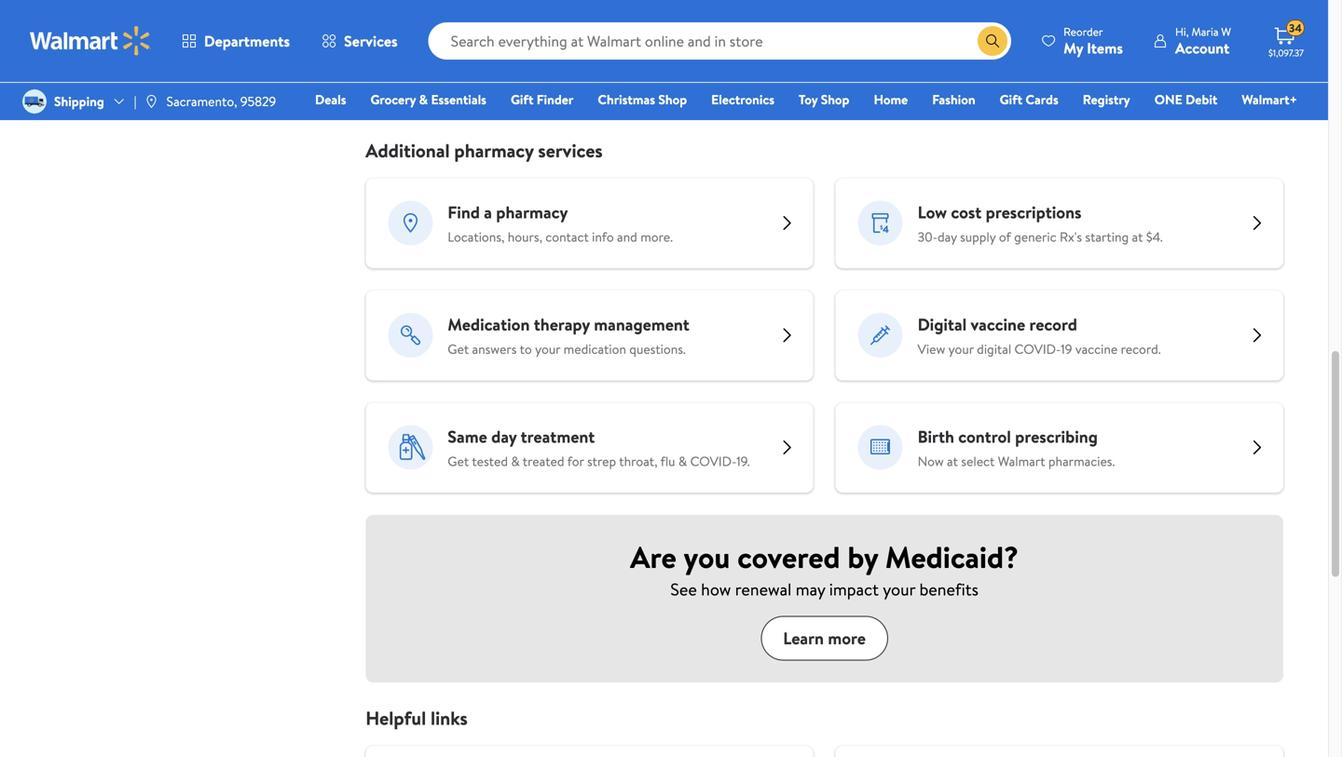 Task type: describe. For each thing, give the bounding box(es) containing it.
select
[[961, 453, 995, 471]]

treatment
[[521, 426, 595, 449]]

links
[[431, 706, 468, 732]]

learn for fast
[[396, 77, 428, 96]]

your inside fast & convenient delivery of your medication for free.
[[547, 21, 573, 39]]

services
[[344, 31, 398, 51]]

locations,
[[448, 228, 505, 246]]

digital vaccine record. view your digital covid-19 vaccine record. image
[[858, 313, 903, 358]]

19
[[1061, 340, 1073, 358]]

shipping
[[54, 92, 104, 110]]

day inside low cost prescriptions 30-day supply of generic rx's starting at $4.
[[938, 228, 957, 246]]

registry link
[[1075, 89, 1139, 110]]

of inside fast & convenient delivery of your medication for free.
[[532, 21, 544, 39]]

toy shop link
[[791, 89, 858, 110]]

medication therapy management. get answers to your medication questions. image
[[388, 313, 433, 358]]

convenient
[[419, 21, 481, 39]]

see
[[671, 579, 697, 602]]

medication therapy management get answers to your medication questions.
[[448, 313, 690, 358]]

services
[[538, 138, 603, 164]]

walmart image
[[30, 26, 151, 56]]

more down impact at the bottom right of the page
[[828, 628, 866, 651]]

pharmacy inside find a pharmacy locations, hours, contact info and more.
[[496, 201, 568, 224]]

fast & convenient delivery of your medication for free.
[[381, 21, 638, 59]]

same
[[448, 426, 487, 449]]

medication inside fast & convenient delivery of your medication for free.
[[576, 21, 638, 39]]

get for same day treatment
[[448, 453, 469, 471]]

toy shop
[[799, 90, 850, 109]]

one
[[1155, 90, 1183, 109]]

prescribing
[[1015, 426, 1098, 449]]

search icon image
[[985, 34, 1000, 48]]

additional
[[366, 138, 450, 164]]

medication
[[448, 313, 530, 337]]

find
[[448, 201, 480, 224]]

more for &
[[431, 77, 461, 96]]

home link
[[866, 89, 917, 110]]

deals
[[315, 90, 346, 109]]

christmas shop
[[598, 90, 687, 109]]

you
[[684, 537, 730, 579]]

birth control prescribing. now at select walmart pharmacies. image
[[858, 426, 903, 471]]

covid- inside "digital vaccine record view your digital covid-19 vaccine record."
[[1015, 340, 1061, 358]]

account
[[1176, 38, 1230, 58]]

at inside birth control prescribing now at select walmart pharmacies.
[[947, 453, 958, 471]]

learn more for personalized,
[[710, 77, 774, 96]]

low cost prescriptions 30-day supply of generic rx's starting at $4.
[[918, 201, 1163, 246]]

how
[[701, 579, 731, 602]]

reorder
[[1064, 24, 1103, 40]]

my
[[1064, 38, 1084, 58]]

digital
[[918, 313, 967, 337]]

rx's
[[1060, 228, 1082, 246]]

care
[[884, 21, 909, 39]]

free.
[[400, 41, 426, 59]]

your inside "digital vaccine record view your digital covid-19 vaccine record."
[[949, 340, 974, 358]]

Walmart Site-Wide search field
[[428, 22, 1012, 60]]

gift finder link
[[502, 89, 582, 110]]

control
[[959, 426, 1011, 449]]

deals link
[[307, 89, 355, 110]]

pharmacies.
[[1049, 453, 1115, 471]]

birth control prescribing now at select walmart pharmacies.
[[918, 426, 1115, 471]]

sacramento,
[[167, 92, 237, 110]]

|
[[134, 92, 137, 110]]

1 vertical spatial vaccine
[[1076, 340, 1118, 358]]

departments
[[204, 31, 290, 51]]

covid- inside the same day treatment get tested & treated for strep throat, flu & covid-19.
[[690, 453, 737, 471]]

list item containing everyday low prices on pet medications.
[[981, 0, 1295, 115]]

generic
[[1014, 228, 1057, 246]]

digital vaccine record view your digital covid-19 vaccine record.
[[918, 313, 1161, 358]]

items
[[1087, 38, 1123, 58]]

gift for gift finder
[[511, 90, 534, 109]]

everyday low prices on pet medications.
[[1008, 21, 1232, 39]]

essentials
[[431, 90, 487, 109]]

get for medication therapy management
[[448, 340, 469, 358]]

tested
[[472, 453, 508, 471]]

finder
[[537, 90, 574, 109]]

electronics
[[711, 90, 775, 109]]

w
[[1222, 24, 1232, 40]]

list item containing offering personalized, affordable care for all.
[[668, 0, 981, 115]]

learn for offering
[[710, 77, 742, 96]]

all.
[[932, 21, 947, 39]]

strep
[[587, 453, 616, 471]]

2 horizontal spatial for
[[912, 21, 928, 39]]

of inside low cost prescriptions 30-day supply of generic rx's starting at $4.
[[999, 228, 1011, 246]]

departments button
[[166, 19, 306, 63]]

your inside medication therapy management get answers to your medication questions.
[[535, 340, 561, 358]]

learn more link
[[761, 617, 888, 662]]

maria
[[1192, 24, 1219, 40]]

view
[[918, 340, 946, 358]]

sacramento, 95829
[[167, 92, 276, 110]]

gift finder
[[511, 90, 574, 109]]

therapy
[[534, 313, 590, 337]]

one debit link
[[1146, 89, 1226, 110]]

debit
[[1186, 90, 1218, 109]]

list item containing fast & convenient delivery of your medication for free.
[[354, 0, 668, 115]]

same day treatment. get tested and treated for strep throat, flu and covid nineteen. learn more. image
[[388, 426, 433, 471]]

helpful links
[[366, 706, 468, 732]]

more for low
[[1058, 77, 1088, 96]]

walmart+
[[1242, 90, 1298, 109]]

answers
[[472, 340, 517, 358]]

throat,
[[619, 453, 658, 471]]

personalized,
[[747, 21, 820, 39]]



Task type: locate. For each thing, give the bounding box(es) containing it.
to
[[520, 340, 532, 358]]

list containing fast & convenient delivery of your medication for free.
[[354, 0, 1295, 115]]

of right supply
[[999, 228, 1011, 246]]

day down low
[[938, 228, 957, 246]]

2 gift from the left
[[1000, 90, 1023, 109]]

get inside medication therapy management get answers to your medication questions.
[[448, 340, 469, 358]]

95829
[[240, 92, 276, 110]]

digital
[[977, 340, 1012, 358]]

on
[[1121, 21, 1136, 39]]

1 horizontal spatial gift
[[1000, 90, 1023, 109]]

your
[[547, 21, 573, 39], [535, 340, 561, 358], [949, 340, 974, 358], [883, 579, 916, 602]]

0 horizontal spatial for
[[381, 41, 397, 59]]

fashion
[[932, 90, 976, 109]]

for left all.
[[912, 21, 928, 39]]

pharmacy down essentials
[[454, 138, 534, 164]]

1 shop from the left
[[659, 90, 687, 109]]

learn more down search search box
[[710, 77, 774, 96]]

1 vertical spatial of
[[999, 228, 1011, 246]]

are
[[630, 537, 677, 579]]

management
[[594, 313, 690, 337]]

learn down may
[[783, 628, 824, 651]]

2 vertical spatial for
[[567, 453, 584, 471]]

a
[[484, 201, 492, 224]]

0 horizontal spatial day
[[491, 426, 517, 449]]

covid- right flu
[[690, 453, 737, 471]]

affordable
[[823, 21, 881, 39]]

supply
[[960, 228, 996, 246]]

gift left finder
[[511, 90, 534, 109]]

at left '$4.'
[[1132, 228, 1143, 246]]

learn for everyday
[[1023, 77, 1055, 96]]

for inside the same day treatment get tested & treated for strep throat, flu & covid-19.
[[567, 453, 584, 471]]

more.
[[641, 228, 673, 246]]

1 vertical spatial at
[[947, 453, 958, 471]]

and
[[617, 228, 638, 246]]

medication down therapy
[[564, 340, 626, 358]]

impact
[[829, 579, 879, 602]]

shop for toy shop
[[821, 90, 850, 109]]

benefits
[[920, 579, 979, 602]]

more down the my in the top right of the page
[[1058, 77, 1088, 96]]

1 horizontal spatial vaccine
[[1076, 340, 1118, 358]]

1 horizontal spatial for
[[567, 453, 584, 471]]

pharmacy up hours,
[[496, 201, 568, 224]]

at inside low cost prescriptions 30-day supply of generic rx's starting at $4.
[[1132, 228, 1143, 246]]

more right the grocery
[[431, 77, 461, 96]]

gift cards link
[[992, 89, 1067, 110]]

walmart+ link
[[1234, 89, 1306, 110]]

1 horizontal spatial of
[[999, 228, 1011, 246]]

now
[[918, 453, 944, 471]]

starting
[[1086, 228, 1129, 246]]

additional pharmacy services
[[366, 138, 603, 164]]

0 vertical spatial pharmacy
[[454, 138, 534, 164]]

1 vertical spatial medication
[[564, 340, 626, 358]]

record
[[1030, 313, 1078, 337]]

& right flu
[[679, 453, 687, 471]]

day
[[938, 228, 957, 246], [491, 426, 517, 449]]

medication inside medication therapy management get answers to your medication questions.
[[564, 340, 626, 358]]

for
[[912, 21, 928, 39], [381, 41, 397, 59], [567, 453, 584, 471]]

get left answers
[[448, 340, 469, 358]]

covid-
[[1015, 340, 1061, 358], [690, 453, 737, 471]]

helpful
[[366, 706, 426, 732]]

for left strep
[[567, 453, 584, 471]]

prices
[[1084, 21, 1118, 39]]

learn more down free.
[[396, 77, 461, 96]]

1 horizontal spatial covid-
[[1015, 340, 1061, 358]]

grocery & essentials link
[[362, 89, 495, 110]]

gift left cards
[[1000, 90, 1023, 109]]

covid- down record
[[1015, 340, 1061, 358]]

shop for christmas shop
[[659, 90, 687, 109]]

your inside "are you covered by medicaid? see how renewal may impact your benefits"
[[883, 579, 916, 602]]

2 get from the top
[[448, 453, 469, 471]]

& right the grocery
[[419, 90, 428, 109]]

for down fast
[[381, 41, 397, 59]]

0 horizontal spatial shop
[[659, 90, 687, 109]]

info
[[592, 228, 614, 246]]

your right to
[[535, 340, 561, 358]]

0 vertical spatial medication
[[576, 21, 638, 39]]

your right view
[[949, 340, 974, 358]]

list item
[[354, 0, 668, 115], [668, 0, 981, 115], [981, 0, 1295, 115]]

grocery & essentials
[[371, 90, 487, 109]]

birth
[[918, 426, 955, 449]]

2 shop from the left
[[821, 90, 850, 109]]

electronics link
[[703, 89, 783, 110]]

learn more for &
[[396, 77, 461, 96]]

learn down everyday
[[1023, 77, 1055, 96]]

for for treatment
[[567, 453, 584, 471]]

shop right toy
[[821, 90, 850, 109]]

cards
[[1026, 90, 1059, 109]]

1 get from the top
[[448, 340, 469, 358]]

learn more down the my in the top right of the page
[[1023, 77, 1088, 96]]

0 vertical spatial at
[[1132, 228, 1143, 246]]

& inside fast & convenient delivery of your medication for free.
[[407, 21, 416, 39]]

pharmacy
[[454, 138, 534, 164], [496, 201, 568, 224]]

1 vertical spatial covid-
[[690, 453, 737, 471]]

record.
[[1121, 340, 1161, 358]]

treated
[[523, 453, 565, 471]]

shop right christmas
[[659, 90, 687, 109]]

at right now
[[947, 453, 958, 471]]

more for personalized,
[[745, 77, 774, 96]]

for for convenient
[[381, 41, 397, 59]]

questions.
[[630, 340, 686, 358]]

fashion link
[[924, 89, 984, 110]]

34
[[1289, 20, 1302, 36]]

0 horizontal spatial covid-
[[690, 453, 737, 471]]

for inside fast & convenient delivery of your medication for free.
[[381, 41, 397, 59]]

get inside the same day treatment get tested & treated for strep throat, flu & covid-19.
[[448, 453, 469, 471]]

1 vertical spatial day
[[491, 426, 517, 449]]

vaccine
[[971, 313, 1026, 337], [1076, 340, 1118, 358]]

shop
[[659, 90, 687, 109], [821, 90, 850, 109]]

medication up christmas
[[576, 21, 638, 39]]

1 horizontal spatial day
[[938, 228, 957, 246]]

low
[[1062, 21, 1081, 39]]

hi,
[[1176, 24, 1189, 40]]

find a pharmacy locations, hours, contact info and more.
[[448, 201, 673, 246]]

low cost prescriptions. 30-day supply of generic rx's starting at $4. image
[[858, 201, 903, 246]]

vaccine up digital
[[971, 313, 1026, 337]]

find a pharmacy. locations, hours, contact info and more. image
[[388, 201, 433, 246]]

0 vertical spatial covid-
[[1015, 340, 1061, 358]]

more left toy
[[745, 77, 774, 96]]

30-
[[918, 228, 938, 246]]

get down same
[[448, 453, 469, 471]]

day inside the same day treatment get tested & treated for strep throat, flu & covid-19.
[[491, 426, 517, 449]]

toy
[[799, 90, 818, 109]]

vaccine right 19
[[1076, 340, 1118, 358]]

covered
[[738, 537, 841, 579]]

low
[[918, 201, 947, 224]]

prescriptions
[[986, 201, 1082, 224]]

hours,
[[508, 228, 543, 246]]

1 list item from the left
[[354, 0, 668, 115]]

1 horizontal spatial at
[[1132, 228, 1143, 246]]

& right tested
[[511, 453, 520, 471]]

fast
[[381, 21, 404, 39]]

0 vertical spatial vaccine
[[971, 313, 1026, 337]]

your right the 'delivery'
[[547, 21, 573, 39]]

2 list item from the left
[[668, 0, 981, 115]]

shop inside toy shop link
[[821, 90, 850, 109]]

one debit
[[1155, 90, 1218, 109]]

learn more for low
[[1023, 77, 1088, 96]]

learn
[[396, 77, 428, 96], [710, 77, 742, 96], [1023, 77, 1055, 96], [783, 628, 824, 651]]

services button
[[306, 19, 414, 63]]

of right the 'delivery'
[[532, 21, 544, 39]]

learn down search search box
[[710, 77, 742, 96]]

gift for gift cards
[[1000, 90, 1023, 109]]

0 vertical spatial of
[[532, 21, 544, 39]]

day up tested
[[491, 426, 517, 449]]

0 horizontal spatial of
[[532, 21, 544, 39]]

1 vertical spatial for
[[381, 41, 397, 59]]

are you covered by medicaid? see how renewal may impact your benefits
[[630, 537, 1019, 602]]

christmas
[[598, 90, 655, 109]]

learn more down may
[[783, 628, 866, 651]]

delivery
[[484, 21, 529, 39]]

gift
[[511, 90, 534, 109], [1000, 90, 1023, 109]]

&
[[407, 21, 416, 39], [419, 90, 428, 109], [511, 453, 520, 471], [679, 453, 687, 471]]

learn down free.
[[396, 77, 428, 96]]

& right fast
[[407, 21, 416, 39]]

3 list item from the left
[[981, 0, 1295, 115]]

0 horizontal spatial gift
[[511, 90, 534, 109]]

0 vertical spatial for
[[912, 21, 928, 39]]

cost
[[951, 201, 982, 224]]

1 horizontal spatial shop
[[821, 90, 850, 109]]

Search search field
[[428, 22, 1012, 60]]

renewal
[[735, 579, 792, 602]]

0 horizontal spatial vaccine
[[971, 313, 1026, 337]]

0 horizontal spatial at
[[947, 453, 958, 471]]

1 vertical spatial get
[[448, 453, 469, 471]]

 image
[[144, 94, 159, 109]]

list
[[354, 0, 1295, 115]]

1 gift from the left
[[511, 90, 534, 109]]

medication
[[576, 21, 638, 39], [564, 340, 626, 358]]

of
[[532, 21, 544, 39], [999, 228, 1011, 246]]

1 vertical spatial pharmacy
[[496, 201, 568, 224]]

reorder my items
[[1064, 24, 1123, 58]]

offering personalized, affordable care for all.
[[694, 21, 947, 39]]

your right impact at the bottom right of the page
[[883, 579, 916, 602]]

learn more
[[396, 77, 461, 96], [710, 77, 774, 96], [1023, 77, 1088, 96], [783, 628, 866, 651]]

pet
[[1139, 21, 1158, 39]]

0 vertical spatial get
[[448, 340, 469, 358]]

christmas shop link
[[589, 89, 696, 110]]

same day treatment get tested & treated for strep throat, flu & covid-19.
[[448, 426, 750, 471]]

hi, maria w account
[[1176, 24, 1232, 58]]

 image
[[22, 89, 47, 114]]

shop inside christmas shop link
[[659, 90, 687, 109]]

0 vertical spatial day
[[938, 228, 957, 246]]

gift cards
[[1000, 90, 1059, 109]]



Task type: vqa. For each thing, say whether or not it's contained in the screenshot.
first Get from the top of the page
yes



